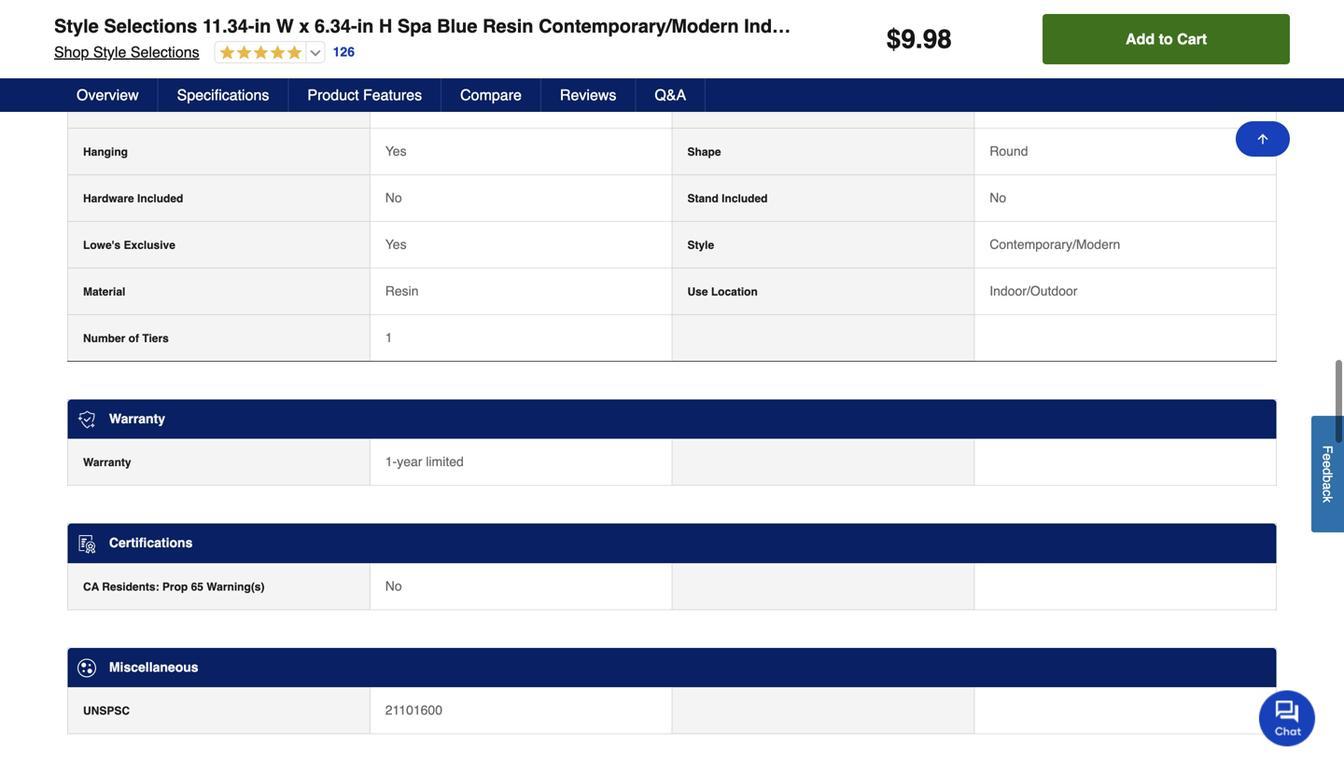 Task type: describe. For each thing, give the bounding box(es) containing it.
1-year limited
[[385, 455, 464, 470]]

1
[[385, 330, 393, 345]]

0 vertical spatial contemporary/modern
[[539, 15, 739, 37]]

lowe's
[[83, 239, 121, 252]]

free
[[110, 5, 133, 18]]

style for style selections 11.34-in w x 6.34-in h spa blue resin contemporary/modern indoor/outdoor hanging planter
[[54, 15, 99, 37]]

1 vertical spatial style
[[93, 43, 126, 61]]

shop style selections
[[54, 43, 199, 61]]

126
[[333, 45, 355, 59]]

tiers
[[142, 332, 169, 345]]

bpa-free
[[83, 5, 133, 18]]

q&a
[[655, 86, 686, 104]]

blue
[[437, 15, 477, 37]]

number
[[83, 332, 125, 345]]

$
[[887, 24, 901, 54]]

style for style
[[688, 239, 714, 252]]

$ 9 . 98
[[887, 24, 952, 54]]

spa
[[398, 15, 432, 37]]

of
[[129, 332, 139, 345]]

q&a button
[[636, 78, 706, 112]]

self
[[688, 99, 708, 112]]

c
[[1320, 490, 1335, 497]]

1 vertical spatial contemporary/modern
[[990, 237, 1120, 252]]

98
[[923, 24, 952, 54]]

k
[[1320, 497, 1335, 503]]

reviews button
[[541, 78, 636, 112]]

yes for round
[[385, 144, 407, 158]]

0 horizontal spatial hanging
[[83, 145, 128, 158]]

0 vertical spatial selections
[[104, 15, 197, 37]]

included for hardware included
[[137, 192, 183, 205]]

year
[[397, 455, 422, 470]]

prop
[[162, 581, 188, 594]]

w
[[276, 15, 294, 37]]

specifications button
[[158, 78, 289, 112]]

overview button
[[58, 78, 158, 112]]

ca residents: prop 65 warning(s)
[[83, 581, 265, 594]]

0 vertical spatial hanging
[[886, 15, 961, 37]]

bpa-
[[83, 5, 110, 18]]

1-
[[385, 455, 397, 470]]

use location
[[688, 285, 758, 298]]

watering
[[711, 99, 759, 112]]

style selections 11.34-in w x 6.34-in h spa blue resin contemporary/modern indoor/outdoor hanging planter
[[54, 15, 1029, 37]]

1 horizontal spatial resin
[[483, 15, 534, 37]]

compare button
[[442, 78, 541, 112]]

reviews
[[560, 86, 616, 104]]

add to cart button
[[1043, 14, 1290, 64]]

exclusive
[[124, 239, 175, 252]]

4.8 stars image
[[215, 45, 302, 62]]

included for stand included
[[722, 192, 768, 205]]

f e e d b a c k
[[1320, 446, 1335, 503]]

21101600
[[385, 703, 442, 718]]

drainage
[[83, 99, 131, 112]]

1 vertical spatial resin
[[385, 284, 419, 298]]

add
[[1126, 30, 1155, 48]]

h
[[379, 15, 392, 37]]

2 in from the left
[[357, 15, 374, 37]]

a
[[1320, 483, 1335, 490]]

1 vertical spatial selections
[[131, 43, 199, 61]]

self watering
[[688, 99, 759, 112]]

hardware included
[[83, 192, 183, 205]]

holes
[[134, 99, 165, 112]]

hardware
[[83, 192, 134, 205]]

x
[[299, 15, 309, 37]]

2 e from the top
[[1320, 461, 1335, 468]]



Task type: locate. For each thing, give the bounding box(es) containing it.
0 vertical spatial indoor/outdoor
[[744, 15, 881, 37]]

1 vertical spatial hanging
[[83, 145, 128, 158]]

stand included
[[688, 192, 768, 205]]

commercial/residential
[[83, 52, 210, 65]]

e up d
[[1320, 454, 1335, 461]]

0 horizontal spatial resin
[[385, 284, 419, 298]]

shop
[[54, 43, 89, 61]]

d
[[1320, 468, 1335, 476]]

2 vertical spatial yes
[[385, 237, 407, 252]]

arrow up image
[[1256, 132, 1270, 147]]

ca
[[83, 581, 99, 594]]

style down stand
[[688, 239, 714, 252]]

1 vertical spatial yes
[[385, 144, 407, 158]]

overview
[[77, 86, 139, 104]]

no for bpa-free
[[385, 4, 402, 18]]

product
[[307, 86, 359, 104]]

round
[[990, 144, 1028, 158]]

0 vertical spatial warranty
[[109, 411, 165, 426]]

in left w
[[254, 15, 271, 37]]

1 horizontal spatial hanging
[[886, 15, 961, 37]]

e up b
[[1320, 461, 1335, 468]]

warranty down of
[[109, 411, 165, 426]]

certifications
[[109, 536, 193, 551]]

chat invite button image
[[1259, 690, 1316, 747]]

0 vertical spatial yes
[[385, 97, 407, 112]]

1 e from the top
[[1320, 454, 1335, 461]]

b
[[1320, 476, 1335, 483]]

material
[[83, 285, 125, 298]]

indoor/outdoor
[[744, 15, 881, 37], [990, 284, 1078, 298]]

product features button
[[289, 78, 442, 112]]

shape
[[688, 145, 721, 158]]

unspsc
[[83, 705, 130, 718]]

to
[[1159, 30, 1173, 48]]

no
[[385, 4, 402, 18], [990, 97, 1006, 112], [385, 190, 402, 205], [990, 190, 1006, 205], [385, 579, 402, 594]]

limited
[[426, 455, 464, 470]]

0 horizontal spatial in
[[254, 15, 271, 37]]

.
[[916, 24, 923, 54]]

warranty up 'certifications' on the left bottom of page
[[83, 457, 131, 470]]

0 horizontal spatial included
[[137, 192, 183, 205]]

1 vertical spatial indoor/outdoor
[[990, 284, 1078, 298]]

2 included from the left
[[722, 192, 768, 205]]

6.34-
[[315, 15, 357, 37]]

9
[[901, 24, 916, 54]]

resin right blue
[[483, 15, 534, 37]]

use
[[688, 285, 708, 298]]

included
[[137, 192, 183, 205], [722, 192, 768, 205]]

style right shop
[[93, 43, 126, 61]]

specifications
[[177, 86, 269, 104]]

0 horizontal spatial indoor/outdoor
[[744, 15, 881, 37]]

warning(s)
[[207, 581, 265, 594]]

e
[[1320, 454, 1335, 461], [1320, 461, 1335, 468]]

0 vertical spatial resin
[[483, 15, 534, 37]]

yes
[[385, 97, 407, 112], [385, 144, 407, 158], [385, 237, 407, 252]]

location
[[711, 285, 758, 298]]

selections up holes
[[131, 43, 199, 61]]

1 horizontal spatial included
[[722, 192, 768, 205]]

selections up the 'commercial/residential'
[[104, 15, 197, 37]]

contemporary/modern
[[539, 15, 739, 37], [990, 237, 1120, 252]]

2 yes from the top
[[385, 144, 407, 158]]

f e e d b a c k button
[[1312, 416, 1344, 533]]

resin up 1
[[385, 284, 419, 298]]

1 horizontal spatial in
[[357, 15, 374, 37]]

1 included from the left
[[137, 192, 183, 205]]

in left h
[[357, 15, 374, 37]]

1 vertical spatial warranty
[[83, 457, 131, 470]]

style
[[54, 15, 99, 37], [93, 43, 126, 61], [688, 239, 714, 252]]

yes for contemporary/modern
[[385, 237, 407, 252]]

resin
[[483, 15, 534, 37], [385, 284, 419, 298]]

11.34-
[[203, 15, 254, 37]]

1 horizontal spatial indoor/outdoor
[[990, 284, 1078, 298]]

product features
[[307, 86, 422, 104]]

f
[[1320, 446, 1335, 454]]

included up exclusive
[[137, 192, 183, 205]]

lowe's exclusive
[[83, 239, 175, 252]]

1 in from the left
[[254, 15, 271, 37]]

warranty
[[109, 411, 165, 426], [83, 457, 131, 470]]

included right stand
[[722, 192, 768, 205]]

in
[[254, 15, 271, 37], [357, 15, 374, 37]]

number of tiers
[[83, 332, 169, 345]]

compare
[[460, 86, 522, 104]]

1 yes from the top
[[385, 97, 407, 112]]

style up shop
[[54, 15, 99, 37]]

planter
[[966, 15, 1029, 37]]

residents:
[[102, 581, 159, 594]]

features
[[363, 86, 422, 104]]

miscellaneous
[[109, 660, 198, 675]]

selections
[[104, 15, 197, 37], [131, 43, 199, 61]]

cart
[[1177, 30, 1207, 48]]

no for hardware included
[[385, 190, 402, 205]]

3 yes from the top
[[385, 237, 407, 252]]

stand
[[688, 192, 719, 205]]

drainage holes
[[83, 99, 165, 112]]

2 vertical spatial style
[[688, 239, 714, 252]]

no for ca residents: prop 65 warning(s)
[[385, 579, 402, 594]]

yes for no
[[385, 97, 407, 112]]

add to cart
[[1126, 30, 1207, 48]]

0 horizontal spatial contemporary/modern
[[539, 15, 739, 37]]

hanging
[[886, 15, 961, 37], [83, 145, 128, 158]]

0 vertical spatial style
[[54, 15, 99, 37]]

65
[[191, 581, 203, 594]]

1 horizontal spatial contemporary/modern
[[990, 237, 1120, 252]]



Task type: vqa. For each thing, say whether or not it's contained in the screenshot.
"No" related to CA Residents: Prop 65 Warning(s)
yes



